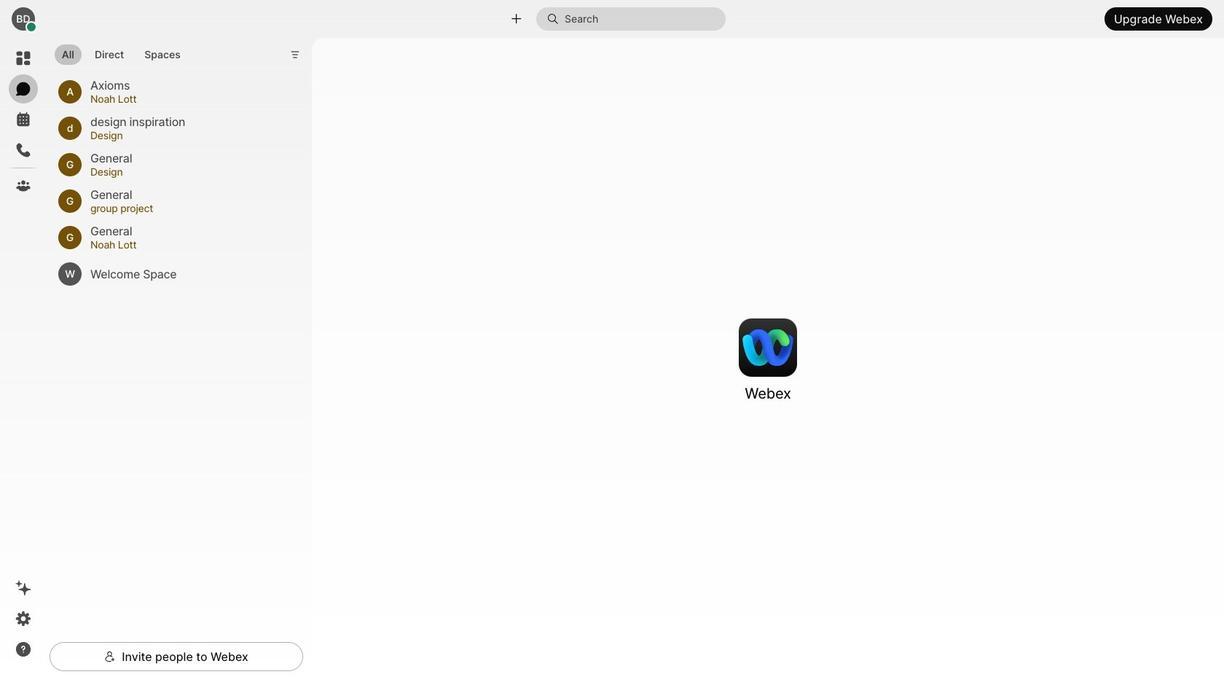 Task type: locate. For each thing, give the bounding box(es) containing it.
1 vertical spatial noah lott element
[[90, 237, 274, 253]]

design element up group project element
[[90, 164, 274, 180]]

general list item
[[52, 146, 292, 183], [52, 183, 292, 219], [52, 219, 292, 256]]

noah lott element
[[90, 91, 274, 107], [90, 237, 274, 253]]

noah lott element up welcome space list item
[[90, 237, 274, 253]]

1 design element from the top
[[90, 127, 274, 143]]

navigation
[[0, 38, 47, 677]]

1 vertical spatial design element
[[90, 164, 274, 180]]

design element inside list item
[[90, 127, 274, 143]]

0 vertical spatial noah lott element
[[90, 91, 274, 107]]

0 vertical spatial design element
[[90, 127, 274, 143]]

noah lott element up design inspiration list item
[[90, 91, 274, 107]]

2 design element from the top
[[90, 164, 274, 180]]

design inspiration list item
[[52, 110, 292, 146]]

1 noah lott element from the top
[[90, 91, 274, 107]]

2 noah lott element from the top
[[90, 237, 274, 253]]

design element
[[90, 127, 274, 143], [90, 164, 274, 180]]

1 general list item from the top
[[52, 146, 292, 183]]

design element down axioms "list item"
[[90, 127, 274, 143]]

tab list
[[51, 36, 191, 69]]



Task type: describe. For each thing, give the bounding box(es) containing it.
noah lott element inside axioms "list item"
[[90, 91, 274, 107]]

group project element
[[90, 200, 274, 216]]

2 general list item from the top
[[52, 183, 292, 219]]

design element for third "general" list item from the bottom of the page
[[90, 164, 274, 180]]

design element for design inspiration list item
[[90, 127, 274, 143]]

axioms list item
[[52, 73, 292, 110]]

webex tab list
[[9, 44, 38, 200]]

welcome space list item
[[52, 256, 292, 292]]

3 general list item from the top
[[52, 219, 292, 256]]



